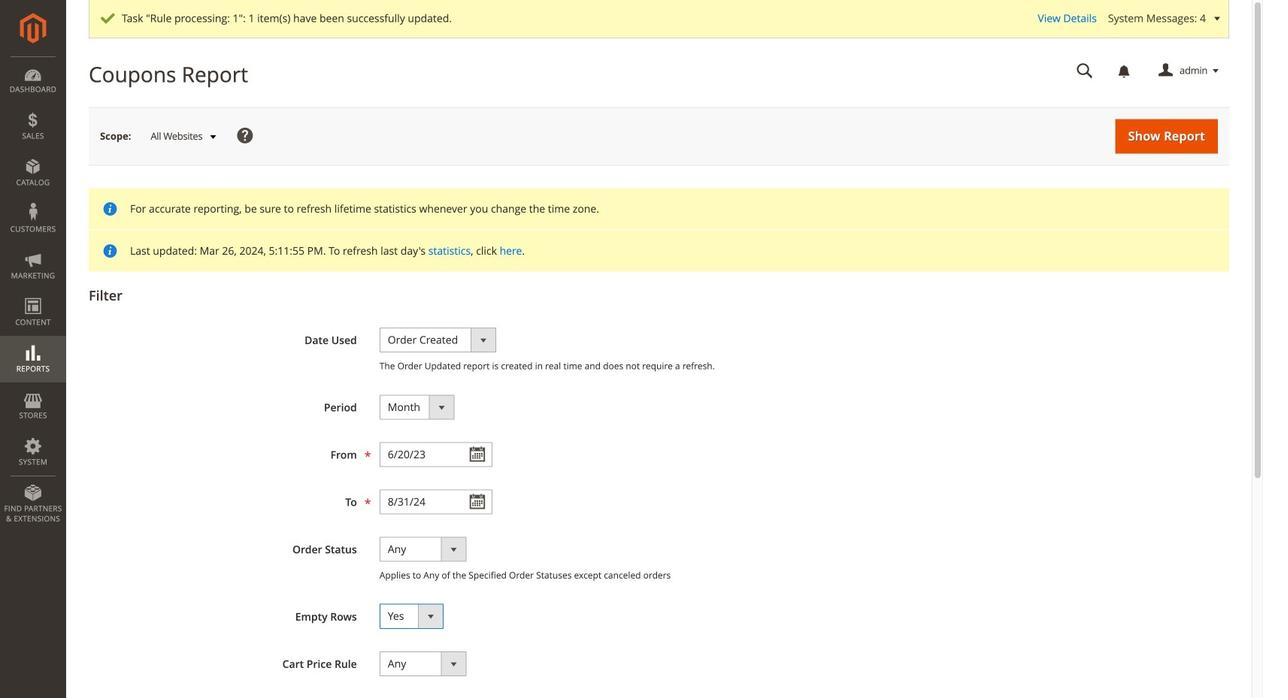 Task type: describe. For each thing, give the bounding box(es) containing it.
magento admin panel image
[[20, 13, 46, 44]]



Task type: locate. For each thing, give the bounding box(es) containing it.
None text field
[[1066, 58, 1104, 84], [379, 442, 492, 467], [1066, 58, 1104, 84], [379, 442, 492, 467]]

None text field
[[379, 490, 492, 515]]

menu bar
[[0, 56, 66, 532]]



